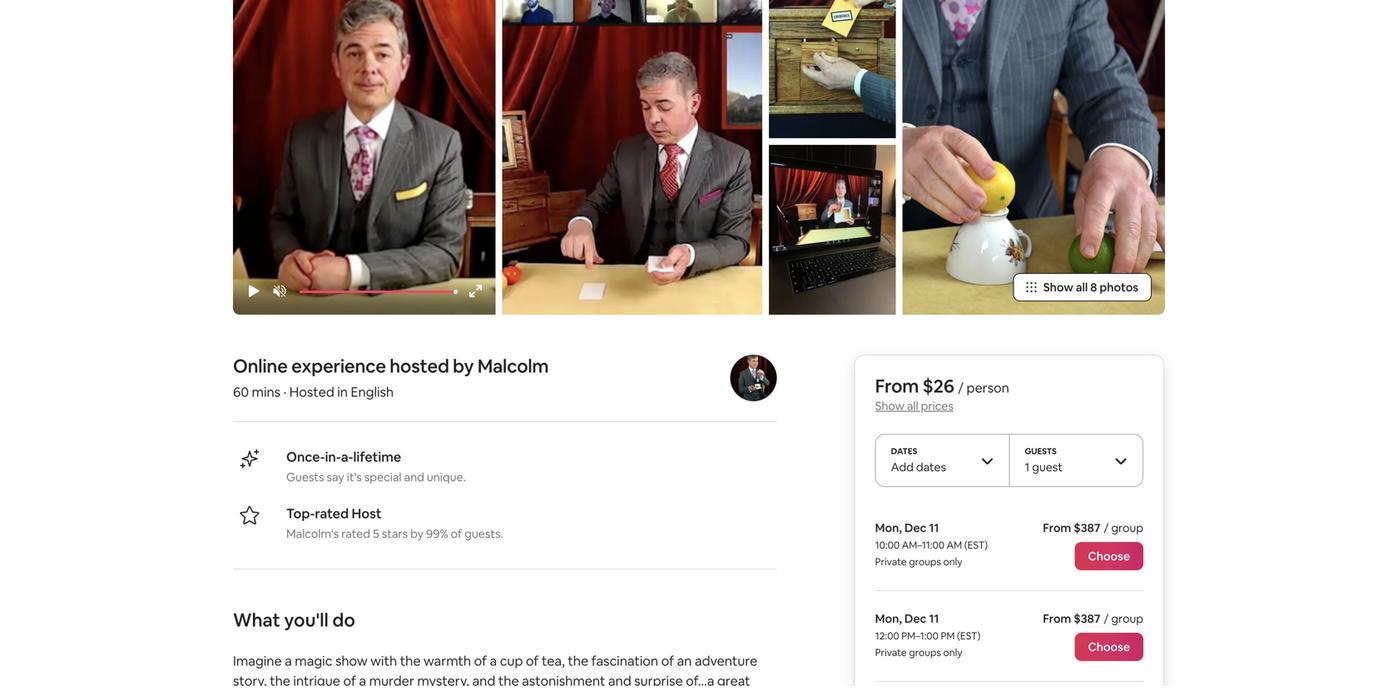 Task type: describe. For each thing, give the bounding box(es) containing it.
mon, for mon, dec 11 10:00 am–11:00 am (est) private groups only
[[876, 520, 903, 535]]

private for mon, dec 11 12:00 pm–1:00 pm (est) private groups only
[[876, 646, 907, 659]]

astonishment
[[522, 672, 606, 686]]

choose link for mon, dec 11 10:00 am–11:00 am (est) private groups only
[[1075, 542, 1144, 570]]

groups for mon, dec 11 10:00 am–11:00 am (est) private groups only
[[910, 555, 942, 568]]

11 for mon, dec 11 10:00 am–11:00 am (est) private groups only
[[930, 520, 940, 535]]

english
[[351, 383, 394, 401]]

60
[[233, 383, 249, 401]]

a-
[[341, 448, 354, 465]]

/ for mon, dec 11 10:00 am–11:00 am (est) private groups only
[[1104, 520, 1109, 535]]

magic
[[295, 652, 333, 669]]

dates add dates
[[892, 446, 947, 475]]

group for mon, dec 11 10:00 am–11:00 am (est) private groups only
[[1112, 520, 1144, 535]]

from for mon, dec 11 12:00 pm–1:00 pm (est) private groups only
[[1044, 611, 1072, 626]]

do
[[333, 608, 355, 632]]

story,
[[233, 672, 267, 686]]

mon, for mon, dec 11 12:00 pm–1:00 pm (est) private groups only
[[876, 611, 903, 626]]

cup
[[500, 652, 523, 669]]

show all 8 photos
[[1044, 280, 1139, 295]]

guests inside 'guests 1 guest'
[[1025, 446, 1057, 457]]

murder
[[369, 672, 415, 686]]

malcolm's
[[286, 526, 339, 541]]

of left an on the bottom left of page
[[662, 652, 675, 669]]

in-
[[325, 448, 341, 465]]

1 horizontal spatial and
[[473, 672, 496, 686]]

2 horizontal spatial a
[[490, 652, 497, 669]]

mins
[[252, 383, 281, 401]]

of down "show"
[[343, 672, 356, 686]]

from $26 / person show all prices
[[876, 374, 1010, 413]]

of left "cup"
[[474, 652, 487, 669]]

by malcolm
[[453, 354, 549, 378]]

0 horizontal spatial a
[[285, 652, 292, 669]]

the down "cup"
[[499, 672, 519, 686]]

special
[[365, 470, 402, 485]]

from for mon, dec 11 10:00 am–11:00 am (est) private groups only
[[1044, 520, 1072, 535]]

11 for mon, dec 11 12:00 pm–1:00 pm (est) private groups only
[[930, 611, 940, 626]]

add
[[892, 460, 914, 475]]

surprise
[[635, 672, 683, 686]]

lifetime
[[354, 448, 401, 465]]

from $387 / group for mon, dec 11 12:00 pm–1:00 pm (est) private groups only
[[1044, 611, 1144, 626]]

host
[[352, 505, 382, 522]]

dates
[[892, 446, 918, 457]]

once-
[[286, 448, 325, 465]]

photos
[[1100, 280, 1139, 295]]

say
[[327, 470, 345, 485]]

$26
[[923, 374, 955, 398]]

mon, dec 11 10:00 am–11:00 am (est) private groups only
[[876, 520, 988, 568]]

hosted
[[290, 383, 335, 401]]

intrigue
[[293, 672, 341, 686]]

an
[[677, 652, 692, 669]]

warmth
[[424, 652, 471, 669]]

top-
[[286, 505, 315, 522]]

stars
[[382, 526, 408, 541]]

online
[[233, 354, 288, 378]]

99%
[[426, 526, 448, 541]]

by
[[411, 526, 424, 541]]

guests.
[[465, 526, 504, 541]]



Task type: vqa. For each thing, say whether or not it's contained in the screenshot.
topmost 'is'
no



Task type: locate. For each thing, give the bounding box(es) containing it.
0 vertical spatial from $387 / group
[[1044, 520, 1144, 535]]

11 up the pm–1:00
[[930, 611, 940, 626]]

11 inside mon, dec 11 10:00 am–11:00 am (est) private groups only
[[930, 520, 940, 535]]

2 vertical spatial from
[[1044, 611, 1072, 626]]

of...a
[[686, 672, 715, 686]]

adventure
[[695, 652, 758, 669]]

am
[[947, 539, 963, 552]]

0 vertical spatial choose link
[[1075, 542, 1144, 570]]

am–11:00
[[902, 539, 945, 552]]

once-in-a-lifetime guests say it's special and unique.
[[286, 448, 466, 485]]

2 11 from the top
[[930, 611, 940, 626]]

0 vertical spatial rated
[[315, 505, 349, 522]]

from inside 'from $26 / person show all prices'
[[876, 374, 919, 398]]

of
[[451, 526, 462, 541], [474, 652, 487, 669], [526, 652, 539, 669], [662, 652, 675, 669], [343, 672, 356, 686]]

experience photo 3 image
[[770, 145, 896, 315], [770, 145, 896, 315]]

2 horizontal spatial and
[[609, 672, 632, 686]]

1 vertical spatial $387
[[1074, 611, 1101, 626]]

mon, up 12:00
[[876, 611, 903, 626]]

(est)
[[965, 539, 988, 552], [958, 630, 981, 642]]

learn more about the host, malcolm. image
[[731, 355, 777, 401], [731, 355, 777, 401]]

only for mon, dec 11 10:00 am–11:00 am (est) private groups only
[[944, 555, 963, 568]]

0 vertical spatial (est)
[[965, 539, 988, 552]]

1 vertical spatial guests
[[286, 470, 324, 485]]

1 choose link from the top
[[1075, 542, 1144, 570]]

1 vertical spatial group
[[1112, 611, 1144, 626]]

of right 99% at bottom
[[451, 526, 462, 541]]

it's
[[347, 470, 362, 485]]

11 up am–11:00
[[930, 520, 940, 535]]

group for mon, dec 11 12:00 pm–1:00 pm (est) private groups only
[[1112, 611, 1144, 626]]

$387 for mon, dec 11 10:00 am–11:00 am (est) private groups only
[[1074, 520, 1101, 535]]

what
[[233, 608, 280, 632]]

2 only from the top
[[944, 646, 963, 659]]

0 vertical spatial 11
[[930, 520, 940, 535]]

dec inside mon, dec 11 10:00 am–11:00 am (est) private groups only
[[905, 520, 927, 535]]

1 vertical spatial (est)
[[958, 630, 981, 642]]

11 inside mon, dec 11 12:00 pm–1:00 pm (est) private groups only
[[930, 611, 940, 626]]

dec up am–11:00
[[905, 520, 927, 535]]

and down fascination
[[609, 672, 632, 686]]

1 private from the top
[[876, 555, 907, 568]]

1 horizontal spatial guests
[[1025, 446, 1057, 457]]

experience photo 1 image
[[502, 0, 763, 315], [502, 0, 763, 315]]

tea,
[[542, 652, 565, 669]]

imagine
[[233, 652, 282, 669]]

·
[[284, 383, 287, 401]]

groups for mon, dec 11 12:00 pm–1:00 pm (est) private groups only
[[910, 646, 942, 659]]

private for mon, dec 11 10:00 am–11:00 am (est) private groups only
[[876, 555, 907, 568]]

1 11 from the top
[[930, 520, 940, 535]]

0 horizontal spatial show
[[876, 398, 905, 413]]

mon, inside mon, dec 11 12:00 pm–1:00 pm (est) private groups only
[[876, 611, 903, 626]]

mystery,
[[417, 672, 470, 686]]

dec
[[905, 520, 927, 535], [905, 611, 927, 626]]

guests 1 guest
[[1025, 446, 1063, 475]]

from $387 / group for mon, dec 11 10:00 am–11:00 am (est) private groups only
[[1044, 520, 1144, 535]]

0 vertical spatial $387
[[1074, 520, 1101, 535]]

with
[[371, 652, 397, 669]]

0 vertical spatial groups
[[910, 555, 942, 568]]

all inside 'from $26 / person show all prices'
[[908, 398, 919, 413]]

dec up the pm–1:00
[[905, 611, 927, 626]]

all
[[1076, 280, 1089, 295], [908, 398, 919, 413]]

show left the 8
[[1044, 280, 1074, 295]]

show
[[336, 652, 368, 669]]

only down 'am'
[[944, 555, 963, 568]]

1 vertical spatial groups
[[910, 646, 942, 659]]

groups down am–11:00
[[910, 555, 942, 568]]

1 mon, from the top
[[876, 520, 903, 535]]

from
[[876, 374, 919, 398], [1044, 520, 1072, 535], [1044, 611, 1072, 626]]

1 vertical spatial from
[[1044, 520, 1072, 535]]

and
[[404, 470, 425, 485], [473, 672, 496, 686], [609, 672, 632, 686]]

(est) inside mon, dec 11 10:00 am–11:00 am (est) private groups only
[[965, 539, 988, 552]]

2 private from the top
[[876, 646, 907, 659]]

choose
[[1089, 549, 1131, 564], [1089, 639, 1131, 654]]

2 mon, from the top
[[876, 611, 903, 626]]

0 vertical spatial choose
[[1089, 549, 1131, 564]]

experience
[[292, 354, 386, 378]]

1 vertical spatial rated
[[342, 526, 371, 541]]

1 vertical spatial dec
[[905, 611, 927, 626]]

$387
[[1074, 520, 1101, 535], [1074, 611, 1101, 626]]

dec for mon, dec 11 10:00 am–11:00 am (est) private groups only
[[905, 520, 927, 535]]

0 horizontal spatial guests
[[286, 470, 324, 485]]

1 $387 from the top
[[1074, 520, 1101, 535]]

1 vertical spatial show
[[876, 398, 905, 413]]

2 groups from the top
[[910, 646, 942, 659]]

person
[[967, 379, 1010, 396]]

(est) right 'am'
[[965, 539, 988, 552]]

/
[[959, 379, 964, 396], [1104, 520, 1109, 535], [1104, 611, 1109, 626]]

only
[[944, 555, 963, 568], [944, 646, 963, 659]]

what you'll do
[[233, 608, 355, 632]]

a down "show"
[[359, 672, 366, 686]]

1 only from the top
[[944, 555, 963, 568]]

rated left "5"
[[342, 526, 371, 541]]

0 horizontal spatial all
[[908, 398, 919, 413]]

$387 for mon, dec 11 12:00 pm–1:00 pm (est) private groups only
[[1074, 611, 1101, 626]]

1 vertical spatial choose
[[1089, 639, 1131, 654]]

1 horizontal spatial all
[[1076, 280, 1089, 295]]

5
[[373, 526, 379, 541]]

1 dec from the top
[[905, 520, 927, 535]]

0 vertical spatial dec
[[905, 520, 927, 535]]

choose link
[[1075, 542, 1144, 570], [1075, 633, 1144, 661]]

imagine a magic show with the warmth of a cup of tea, the fascination of an adventure story, the intrigue of a murder mystery, and the astonishment and surprise of...a grea
[[233, 652, 758, 686]]

pm
[[941, 630, 955, 642]]

in
[[337, 383, 348, 401]]

private
[[876, 555, 907, 568], [876, 646, 907, 659]]

choose for mon, dec 11 10:00 am–11:00 am (est) private groups only
[[1089, 549, 1131, 564]]

guests inside once-in-a-lifetime guests say it's special and unique.
[[286, 470, 324, 485]]

1
[[1025, 460, 1030, 475]]

and right the special
[[404, 470, 425, 485]]

unique.
[[427, 470, 466, 485]]

private down 12:00
[[876, 646, 907, 659]]

mon, dec 11 12:00 pm–1:00 pm (est) private groups only
[[876, 611, 981, 659]]

10:00
[[876, 539, 900, 552]]

dec inside mon, dec 11 12:00 pm–1:00 pm (est) private groups only
[[905, 611, 927, 626]]

prices
[[922, 398, 954, 413]]

experience photo 4 image
[[903, 0, 1166, 315], [903, 0, 1166, 315]]

private inside mon, dec 11 12:00 pm–1:00 pm (est) private groups only
[[876, 646, 907, 659]]

1 group from the top
[[1112, 520, 1144, 535]]

0 vertical spatial mon,
[[876, 520, 903, 535]]

groups inside mon, dec 11 12:00 pm–1:00 pm (est) private groups only
[[910, 646, 942, 659]]

groups inside mon, dec 11 10:00 am–11:00 am (est) private groups only
[[910, 555, 942, 568]]

a
[[285, 652, 292, 669], [490, 652, 497, 669], [359, 672, 366, 686]]

2 group from the top
[[1112, 611, 1144, 626]]

guest
[[1033, 460, 1063, 475]]

1 vertical spatial private
[[876, 646, 907, 659]]

experience photo 2 image
[[770, 0, 896, 138], [770, 0, 896, 138]]

groups
[[910, 555, 942, 568], [910, 646, 942, 659]]

and right mystery,
[[473, 672, 496, 686]]

the down "imagine"
[[270, 672, 291, 686]]

1 vertical spatial /
[[1104, 520, 1109, 535]]

online experience hosted by malcolm 60 mins · hosted in english
[[233, 354, 549, 401]]

1 vertical spatial from $387 / group
[[1044, 611, 1144, 626]]

you'll
[[284, 608, 329, 632]]

1 vertical spatial mon,
[[876, 611, 903, 626]]

fascination
[[592, 652, 659, 669]]

all left prices in the right bottom of the page
[[908, 398, 919, 413]]

only down pm
[[944, 646, 963, 659]]

1 vertical spatial all
[[908, 398, 919, 413]]

1 from $387 / group from the top
[[1044, 520, 1144, 535]]

0 horizontal spatial and
[[404, 470, 425, 485]]

choose for mon, dec 11 12:00 pm–1:00 pm (est) private groups only
[[1089, 639, 1131, 654]]

pm–1:00
[[902, 630, 939, 642]]

groups down the pm–1:00
[[910, 646, 942, 659]]

1 vertical spatial 11
[[930, 611, 940, 626]]

(est) inside mon, dec 11 12:00 pm–1:00 pm (est) private groups only
[[958, 630, 981, 642]]

show left prices in the right bottom of the page
[[876, 398, 905, 413]]

the up murder
[[400, 652, 421, 669]]

show all prices button
[[876, 398, 954, 413]]

(est) right pm
[[958, 630, 981, 642]]

from $387 / group
[[1044, 520, 1144, 535], [1044, 611, 1144, 626]]

2 vertical spatial /
[[1104, 611, 1109, 626]]

of right "cup"
[[526, 652, 539, 669]]

rated
[[315, 505, 349, 522], [342, 526, 371, 541]]

12:00
[[876, 630, 900, 642]]

(est) for mon, dec 11 10:00 am–11:00 am (est) private groups only
[[965, 539, 988, 552]]

hosted
[[390, 354, 449, 378]]

show
[[1044, 280, 1074, 295], [876, 398, 905, 413]]

(est) for mon, dec 11 12:00 pm–1:00 pm (est) private groups only
[[958, 630, 981, 642]]

group
[[1112, 520, 1144, 535], [1112, 611, 1144, 626]]

rated up malcolm's
[[315, 505, 349, 522]]

the up astonishment
[[568, 652, 589, 669]]

0 vertical spatial guests
[[1025, 446, 1057, 457]]

1 horizontal spatial show
[[1044, 280, 1074, 295]]

show inside 'from $26 / person show all prices'
[[876, 398, 905, 413]]

0 vertical spatial only
[[944, 555, 963, 568]]

choose link for mon, dec 11 12:00 pm–1:00 pm (est) private groups only
[[1075, 633, 1144, 661]]

mon,
[[876, 520, 903, 535], [876, 611, 903, 626]]

the
[[400, 652, 421, 669], [568, 652, 589, 669], [270, 672, 291, 686], [499, 672, 519, 686]]

and inside once-in-a-lifetime guests say it's special and unique.
[[404, 470, 425, 485]]

a left "cup"
[[490, 652, 497, 669]]

all left the 8
[[1076, 280, 1089, 295]]

mon, up 10:00
[[876, 520, 903, 535]]

1 horizontal spatial a
[[359, 672, 366, 686]]

2 choose from the top
[[1089, 639, 1131, 654]]

8
[[1091, 280, 1098, 295]]

show all 8 photos link
[[1014, 273, 1152, 301]]

guests
[[1025, 446, 1057, 457], [286, 470, 324, 485]]

dates
[[917, 460, 947, 475]]

guests up guest
[[1025, 446, 1057, 457]]

1 choose from the top
[[1089, 549, 1131, 564]]

only inside mon, dec 11 10:00 am–11:00 am (est) private groups only
[[944, 555, 963, 568]]

private inside mon, dec 11 10:00 am–11:00 am (est) private groups only
[[876, 555, 907, 568]]

of inside top-rated host malcolm's rated 5 stars by 99% of guests.
[[451, 526, 462, 541]]

mon, inside mon, dec 11 10:00 am–11:00 am (est) private groups only
[[876, 520, 903, 535]]

2 dec from the top
[[905, 611, 927, 626]]

private down 10:00
[[876, 555, 907, 568]]

0 vertical spatial show
[[1044, 280, 1074, 295]]

/ for mon, dec 11 12:00 pm–1:00 pm (est) private groups only
[[1104, 611, 1109, 626]]

dec for mon, dec 11 12:00 pm–1:00 pm (est) private groups only
[[905, 611, 927, 626]]

a left magic
[[285, 652, 292, 669]]

2 choose link from the top
[[1075, 633, 1144, 661]]

0 vertical spatial from
[[876, 374, 919, 398]]

1 vertical spatial only
[[944, 646, 963, 659]]

2 $387 from the top
[[1074, 611, 1101, 626]]

1 vertical spatial choose link
[[1075, 633, 1144, 661]]

2 from $387 / group from the top
[[1044, 611, 1144, 626]]

0 vertical spatial /
[[959, 379, 964, 396]]

1 groups from the top
[[910, 555, 942, 568]]

only for mon, dec 11 12:00 pm–1:00 pm (est) private groups only
[[944, 646, 963, 659]]

only inside mon, dec 11 12:00 pm–1:00 pm (est) private groups only
[[944, 646, 963, 659]]

0 vertical spatial all
[[1076, 280, 1089, 295]]

guests down once-
[[286, 470, 324, 485]]

0 vertical spatial private
[[876, 555, 907, 568]]

top-rated host malcolm's rated 5 stars by 99% of guests.
[[286, 505, 504, 541]]

0 vertical spatial group
[[1112, 520, 1144, 535]]

11
[[930, 520, 940, 535], [930, 611, 940, 626]]

/ inside 'from $26 / person show all prices'
[[959, 379, 964, 396]]



